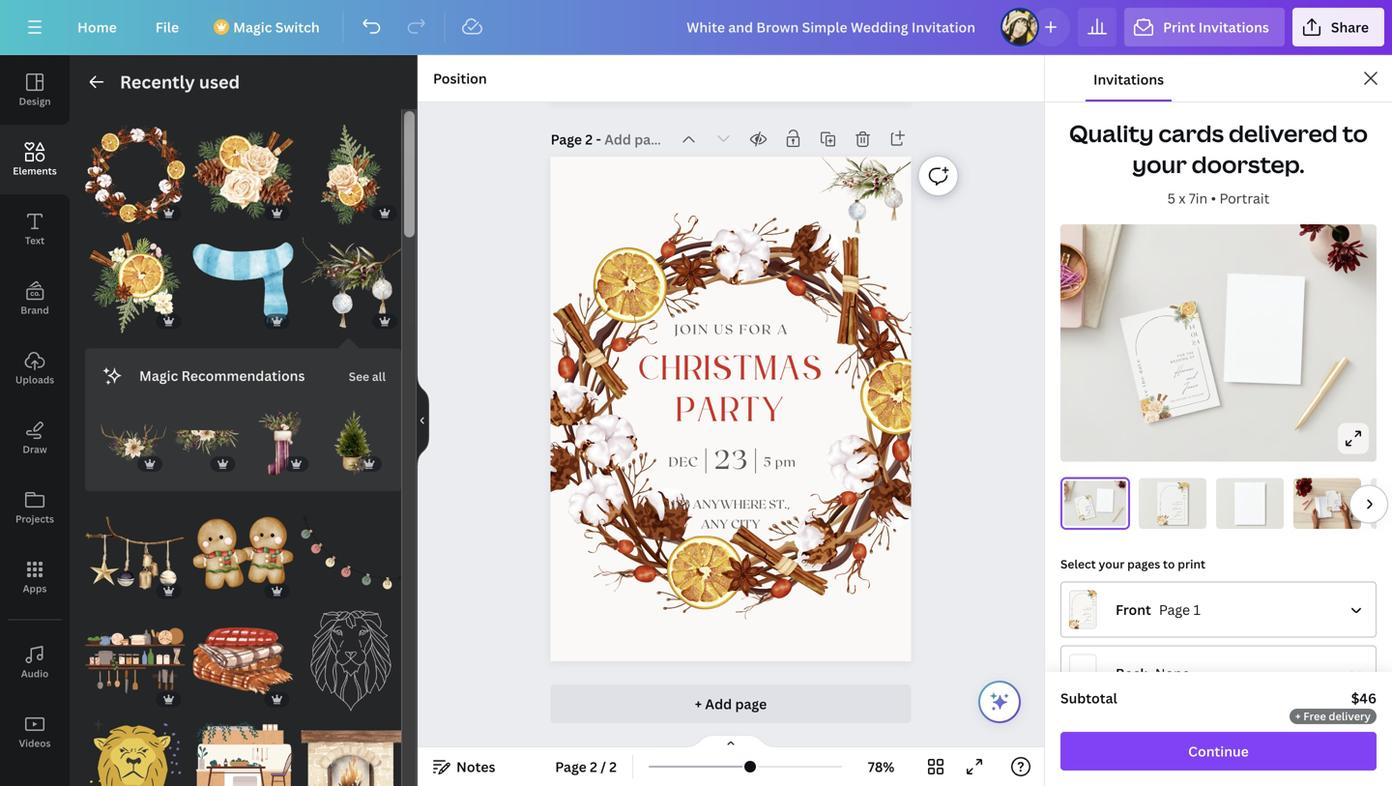 Task type: vqa. For each thing, say whether or not it's contained in the screenshot.
topmost Image Upscaler
no



Task type: locate. For each thing, give the bounding box(es) containing it.
any
[[701, 517, 729, 531]]

78% button
[[850, 751, 913, 782]]

+ add page
[[695, 695, 767, 713]]

to down and jamie
[[1188, 395, 1192, 399]]

1 horizontal spatial magic
[[233, 18, 272, 36]]

0 vertical spatial magic
[[233, 18, 272, 36]]

for up invitation to follow harumi and jamie
[[1176, 501, 1179, 503]]

wedding
[[1170, 356, 1189, 364], [1334, 500, 1338, 501], [1173, 503, 1180, 505], [1085, 506, 1089, 508]]

page left "/"
[[555, 758, 587, 776]]

invitations inside button
[[1094, 70, 1164, 88]]

magic up watercolor  christmas deer horn llustration image
[[139, 366, 178, 385]]

1 horizontal spatial christmas bouquet with dried orange. image
[[193, 125, 293, 225]]

side panel tab list
[[0, 55, 70, 786]]

+ left free
[[1296, 709, 1301, 723]]

invitation down "14 01 24 save the date" at the right bottom of the page
[[1169, 519, 1176, 520]]

23
[[714, 442, 749, 474]]

invitations right "print"
[[1199, 18, 1270, 36]]

to down "14 01 24 save the date" at the right bottom of the page
[[1176, 519, 1178, 520]]

free
[[1304, 709, 1327, 723]]

01 up select
[[1090, 501, 1091, 503]]

homely kitchen interior with bar stools, modern table and food ingredients on it. hygge design of dining room. cozy and comfortable minimalist cooking area. vector illustration in flat style image
[[193, 719, 293, 786]]

1 vertical spatial magic
[[139, 366, 178, 385]]

1 vertical spatial for the wedding of
[[1173, 501, 1183, 505]]

christmas bouquet with dried orange. image
[[193, 125, 293, 225], [301, 125, 401, 225], [85, 233, 185, 333]]

1 vertical spatial 5
[[764, 453, 772, 469]]

all
[[372, 368, 386, 384]]

jamie
[[1183, 378, 1200, 395], [1336, 505, 1339, 508], [1088, 511, 1092, 515], [1176, 512, 1181, 518]]

page 2 -
[[551, 130, 605, 148]]

draw
[[23, 443, 47, 456]]

magic switch
[[233, 18, 320, 36]]

invitation
[[1171, 396, 1187, 403], [1333, 508, 1336, 509], [1085, 515, 1089, 517], [1169, 519, 1176, 520]]

follow up select
[[1090, 514, 1093, 515]]

st.,
[[769, 497, 790, 511]]

and
[[1185, 369, 1198, 386], [1337, 503, 1339, 506], [1178, 509, 1181, 515], [1088, 509, 1091, 513]]

notes button
[[425, 751, 503, 782]]

follow right save the date
[[1192, 392, 1205, 398]]

for the wedding of down 14 01 24
[[1170, 350, 1196, 364]]

page inside button
[[555, 758, 587, 776]]

and up print
[[1178, 509, 1181, 515]]

5
[[1168, 189, 1176, 207], [764, 453, 772, 469]]

1 horizontal spatial invitations
[[1199, 18, 1270, 36]]

0 horizontal spatial 5
[[764, 453, 772, 469]]

join us for a
[[674, 321, 789, 337]]

for the wedding of up invitation to follow harumi and jamie
[[1173, 501, 1183, 505]]

date up select
[[1078, 507, 1080, 510]]

save left invitation to follow
[[1142, 388, 1152, 405]]

invitation down and jamie
[[1171, 396, 1187, 403]]

to inside invitation to follow harumi and jamie
[[1176, 519, 1178, 520]]

follow down "14 01 24 save the date" at the right bottom of the page
[[1178, 519, 1183, 520]]

page
[[551, 130, 582, 148], [1159, 600, 1190, 619], [555, 758, 587, 776]]

0 horizontal spatial magic
[[139, 366, 178, 385]]

subtotal
[[1061, 689, 1118, 707]]

for up select
[[1087, 506, 1089, 507]]

date left invitation to follow harumi and jamie
[[1160, 499, 1162, 506]]

0 horizontal spatial your
[[1099, 556, 1125, 572]]

invitation inside invitation to follow harumi and jamie
[[1169, 519, 1176, 520]]

0 vertical spatial invitations
[[1199, 18, 1270, 36]]

2 vertical spatial page
[[555, 758, 587, 776]]

+ left add
[[695, 695, 702, 713]]

5 left x at right
[[1168, 189, 1176, 207]]

14 inside "14 01 24 save the date"
[[1183, 491, 1186, 494]]

0 vertical spatial 5
[[1168, 189, 1176, 207]]

magic for magic recommendations
[[139, 366, 178, 385]]

fragrant natural vine wreath decorated with dried orange fruits, cotton flowers, cinnamon, anise, and rosehip berries. christmas wreath. image
[[85, 125, 185, 225]]

of left display preview 5 of the design image
[[1338, 500, 1339, 501]]

0 vertical spatial page
[[551, 130, 582, 148]]

2
[[585, 130, 593, 148], [590, 758, 598, 776], [610, 758, 617, 776]]

kitchen shelves illustration image
[[85, 611, 185, 711]]

projects button
[[0, 473, 70, 542]]

1 horizontal spatial 14 01 24 save the date for the wedding of invitation to follow harumi and jamie
[[1328, 494, 1340, 509]]

14 left display preview 3 of the design image on the right of page
[[1183, 491, 1186, 494]]

follow inside invitation to follow
[[1192, 392, 1205, 398]]

show pages image
[[685, 734, 777, 749]]

for the wedding of
[[1170, 350, 1196, 364], [1173, 501, 1183, 505]]

wedding left display preview 5 of the design image
[[1334, 500, 1338, 501]]

2 for /
[[590, 758, 598, 776]]

to left display preview 5 of the design image
[[1336, 508, 1337, 508]]

blue cozy winter scarf watercolor image
[[193, 233, 293, 333]]

invitations inside dropdown button
[[1199, 18, 1270, 36]]

select your pages to print
[[1061, 556, 1206, 572]]

and up invitation to follow
[[1185, 369, 1198, 386]]

0 horizontal spatial +
[[695, 695, 702, 713]]

continue button
[[1061, 732, 1377, 771]]

x
[[1179, 189, 1186, 207]]

elements
[[13, 164, 57, 177]]

24 up print
[[1183, 497, 1186, 500]]

1 horizontal spatial 5
[[1168, 189, 1176, 207]]

14 up and jamie
[[1189, 322, 1196, 332]]

14 01 24 save the date for the wedding of invitation to follow harumi and jamie
[[1328, 494, 1340, 509], [1078, 499, 1093, 517]]

christmas lights hanging strings. image
[[301, 503, 401, 603]]

watercolor fireplace illustration image
[[301, 719, 401, 786]]

save inside "14 01 24 save the date"
[[1160, 512, 1162, 518]]

wedding up invitation to follow harumi and jamie
[[1173, 503, 1180, 505]]

01 inside 14 01 24
[[1191, 330, 1198, 340]]

24 up select
[[1090, 502, 1092, 505]]

save inside save the date
[[1142, 388, 1152, 405]]

date left display preview 5 of the design image
[[1328, 499, 1329, 502]]

recommendations
[[181, 366, 305, 385]]

2 left "/"
[[590, 758, 598, 776]]

invitations
[[1199, 18, 1270, 36], [1094, 70, 1164, 88]]

7in
[[1189, 189, 1208, 207]]

01 left display preview 3 of the design image on the right of page
[[1183, 494, 1186, 497]]

to left print
[[1163, 556, 1175, 572]]

1 horizontal spatial your
[[1133, 148, 1187, 180]]

dec
[[669, 453, 699, 469]]

01
[[1191, 330, 1198, 340], [1183, 494, 1186, 497], [1339, 496, 1340, 497], [1090, 501, 1091, 503]]

city
[[731, 517, 761, 531]]

14 up select
[[1089, 499, 1091, 501]]

of up invitation to follow harumi and jamie
[[1181, 503, 1183, 505]]

magic left switch
[[233, 18, 272, 36]]

page left 1
[[1159, 600, 1190, 619]]

2 right "/"
[[610, 758, 617, 776]]

invitation up select
[[1085, 515, 1089, 517]]

group
[[85, 113, 185, 225], [193, 113, 293, 225], [301, 125, 401, 225], [85, 221, 185, 333], [193, 221, 293, 333], [301, 221, 401, 333], [247, 399, 313, 476], [320, 399, 386, 476], [101, 410, 166, 476], [174, 410, 239, 476], [193, 491, 293, 603], [85, 503, 185, 603], [301, 503, 401, 603], [301, 599, 401, 711], [85, 611, 185, 711], [193, 611, 293, 711], [85, 707, 185, 786], [193, 707, 293, 786], [301, 707, 401, 786]]

of
[[1190, 354, 1196, 360], [1338, 500, 1339, 501], [1181, 503, 1183, 505], [1089, 506, 1091, 507]]

Design title text field
[[671, 8, 993, 46]]

of down 14 01 24
[[1190, 354, 1196, 360]]

24 inside 14 01 24
[[1191, 337, 1201, 348]]

0 horizontal spatial invitations
[[1094, 70, 1164, 88]]

5 left pm
[[764, 453, 772, 469]]

date
[[1135, 358, 1145, 374], [1328, 499, 1329, 502], [1160, 499, 1162, 506], [1078, 507, 1080, 510]]

14 01 24 save the date for the wedding of invitation to follow harumi and jamie left display preview 5 of the design image
[[1328, 494, 1340, 509]]

for left display preview 5 of the design image
[[1336, 500, 1337, 500]]

share button
[[1293, 8, 1385, 46]]

•
[[1211, 189, 1217, 207]]

magic
[[233, 18, 272, 36], [139, 366, 178, 385]]

+ for + free delivery
[[1296, 709, 1301, 723]]

14 01 24 save the date for the wedding of invitation to follow harumi and jamie up select
[[1078, 499, 1093, 517]]

your
[[1133, 148, 1187, 180], [1099, 556, 1125, 572]]

switch
[[275, 18, 320, 36]]

0 horizontal spatial 14 01 24 save the date for the wedding of invitation to follow harumi and jamie
[[1078, 499, 1093, 517]]

page left the -
[[551, 130, 582, 148]]

24 inside "14 01 24 save the date"
[[1183, 497, 1186, 500]]

0 vertical spatial your
[[1133, 148, 1187, 180]]

123
[[672, 497, 690, 511]]

to right delivered
[[1343, 117, 1368, 149]]

save left invitation to follow harumi and jamie
[[1160, 512, 1162, 518]]

5 inside quality cards delivered to your doorstep. 5 x 7in • portrait
[[1168, 189, 1176, 207]]

follow left display preview 5 of the design image
[[1337, 508, 1340, 508]]

123 anywhere st., any city
[[672, 497, 790, 531]]

harumi
[[1174, 361, 1196, 379], [1335, 501, 1339, 504], [1174, 505, 1181, 511], [1086, 507, 1091, 512]]

01 up and jamie
[[1191, 330, 1198, 340]]

continue
[[1189, 742, 1249, 761]]

harumi inside invitation to follow harumi and jamie
[[1174, 505, 1181, 511]]

date left and jamie
[[1135, 358, 1145, 374]]

2 left the -
[[585, 130, 593, 148]]

your left pages
[[1099, 556, 1125, 572]]

invitations up the quality
[[1094, 70, 1164, 88]]

your up x at right
[[1133, 148, 1187, 180]]

14 inside 14 01 24
[[1189, 322, 1196, 332]]

14
[[1189, 322, 1196, 332], [1183, 491, 1186, 494], [1339, 494, 1340, 496], [1089, 499, 1091, 501]]

pages
[[1128, 556, 1161, 572]]

home
[[77, 18, 117, 36]]

jamie up print
[[1176, 512, 1181, 518]]

harumi up select
[[1086, 507, 1091, 512]]

jamie up select
[[1088, 511, 1092, 515]]

1 vertical spatial invitations
[[1094, 70, 1164, 88]]

24
[[1191, 337, 1201, 348], [1183, 497, 1186, 500], [1339, 497, 1340, 499], [1090, 502, 1092, 505]]

and jamie
[[1183, 369, 1200, 395]]

to inside quality cards delivered to your doorstep. 5 x 7in • portrait
[[1343, 117, 1368, 149]]

canva assistant image
[[988, 690, 1011, 714]]

the
[[1187, 350, 1195, 356], [1139, 375, 1148, 388], [1338, 499, 1339, 500], [1180, 501, 1183, 503], [1328, 503, 1329, 505], [1089, 505, 1090, 506], [1160, 506, 1162, 511], [1078, 511, 1080, 513]]

join
[[674, 321, 710, 337]]

display preview 5 of the design image
[[1371, 478, 1392, 529]]

magic inside button
[[233, 18, 272, 36]]

harumi up print
[[1174, 505, 1181, 511]]

watercolor  christmas tree illustration image
[[320, 410, 386, 476]]

2 horizontal spatial christmas bouquet with dried orange. image
[[301, 125, 401, 225]]

+ inside button
[[695, 695, 702, 713]]

magic for magic switch
[[233, 18, 272, 36]]

design
[[19, 95, 51, 108]]

wedding up select
[[1085, 506, 1089, 508]]

24 up and jamie
[[1191, 337, 1201, 348]]

save
[[1142, 388, 1152, 405], [1328, 505, 1330, 508], [1160, 512, 1162, 518], [1079, 513, 1081, 517]]

jamie inside invitation to follow harumi and jamie
[[1176, 512, 1181, 518]]

uploads button
[[0, 334, 70, 403]]

page for page 2 -
[[551, 130, 582, 148]]

1 horizontal spatial +
[[1296, 709, 1301, 723]]

1 vertical spatial page
[[1159, 600, 1190, 619]]

home link
[[62, 8, 132, 46]]

christmas
[[640, 344, 824, 398]]

-
[[596, 130, 601, 148]]



Task type: describe. For each thing, give the bounding box(es) containing it.
$46
[[1352, 689, 1377, 707]]

used
[[199, 70, 240, 94]]

page 2 / 2
[[555, 758, 617, 776]]

notes
[[456, 758, 496, 776]]

+ for + add page
[[695, 695, 702, 713]]

text
[[25, 234, 45, 247]]

back none
[[1116, 664, 1190, 682]]

for left a
[[739, 321, 773, 337]]

see all
[[349, 368, 386, 384]]

party
[[677, 385, 787, 439]]

design button
[[0, 55, 70, 125]]

watercolor cozy blankets image
[[193, 611, 293, 711]]

watercolor  christmas deer horn llustration image
[[101, 410, 166, 476]]

page for page 2 / 2
[[555, 758, 587, 776]]

save up select
[[1079, 513, 1081, 517]]

display preview 3 of the design image
[[1216, 478, 1284, 529]]

01 inside "14 01 24 save the date"
[[1183, 494, 1186, 497]]

date inside save the date
[[1135, 358, 1145, 374]]

print invitations button
[[1125, 8, 1285, 46]]

back
[[1116, 664, 1148, 682]]

recently
[[120, 70, 195, 94]]

0 horizontal spatial christmas bouquet with dried orange. image
[[85, 233, 185, 333]]

pm
[[775, 453, 797, 469]]

follow inside invitation to follow harumi and jamie
[[1178, 519, 1183, 520]]

watercolor  christmas decorated twig illustration image
[[301, 233, 401, 333]]

for up and jamie
[[1177, 352, 1186, 358]]

and inside and jamie
[[1185, 369, 1198, 386]]

/
[[601, 758, 606, 776]]

+ free delivery
[[1296, 709, 1371, 723]]

audio button
[[0, 628, 70, 697]]

jamie right save the date
[[1183, 378, 1200, 395]]

christmas ornaments image
[[85, 503, 185, 603]]

print
[[1178, 556, 1206, 572]]

position
[[433, 69, 487, 88]]

select your pages to print element
[[1061, 581, 1377, 701]]

brand
[[21, 304, 49, 317]]

page 2 / 2 button
[[548, 751, 625, 782]]

invitations button
[[1086, 55, 1172, 102]]

Page title text field
[[605, 130, 668, 149]]

print invitations
[[1163, 18, 1270, 36]]

14 01 24
[[1189, 322, 1201, 348]]

+ add page button
[[551, 685, 911, 723]]

2 for -
[[585, 130, 593, 148]]

select
[[1061, 556, 1096, 572]]

to inside invitation to follow
[[1188, 395, 1192, 399]]

delivered
[[1229, 117, 1338, 149]]

videos
[[19, 737, 51, 750]]

invitation to follow harumi and jamie
[[1169, 505, 1183, 520]]

see
[[349, 368, 369, 384]]

watercolor  christmas border image
[[174, 410, 239, 476]]

print
[[1163, 18, 1196, 36]]

draw button
[[0, 403, 70, 473]]

save the date
[[1135, 358, 1152, 405]]

recently used
[[120, 70, 240, 94]]

star sign leo image
[[85, 719, 185, 786]]

share
[[1331, 18, 1369, 36]]

audio
[[21, 667, 49, 680]]

brand button
[[0, 264, 70, 334]]

doorstep.
[[1192, 148, 1305, 180]]

cards
[[1159, 117, 1224, 149]]

and inside invitation to follow harumi and jamie
[[1178, 509, 1181, 515]]

your inside quality cards delivered to your doorstep. 5 x 7in • portrait
[[1133, 148, 1187, 180]]

watercolor  christmas sock illustration image
[[247, 410, 313, 476]]

delivery
[[1329, 709, 1371, 723]]

apps
[[23, 582, 47, 595]]

magic switch button
[[202, 8, 335, 46]]

wedding up and jamie
[[1170, 356, 1189, 364]]

and up select
[[1088, 509, 1091, 513]]

elements button
[[0, 125, 70, 194]]

to up select
[[1089, 515, 1090, 516]]

24 left display preview 5 of the design image
[[1339, 497, 1340, 499]]

of up select
[[1089, 506, 1091, 507]]

see all button
[[347, 356, 388, 395]]

and left display preview 5 of the design image
[[1337, 503, 1339, 506]]

01 left display preview 5 of the design image
[[1339, 496, 1340, 497]]

78%
[[868, 758, 895, 776]]

front page 1
[[1116, 600, 1201, 619]]

projects
[[15, 513, 54, 526]]

portrait
[[1220, 189, 1270, 207]]

the inside save the date
[[1139, 375, 1148, 388]]

1
[[1194, 600, 1201, 619]]

quality cards delivered to your doorstep. 5 x 7in • portrait
[[1069, 117, 1368, 207]]

videos button
[[0, 697, 70, 767]]

save left display preview 5 of the design image
[[1328, 505, 1330, 508]]

harumi left display preview 5 of the design image
[[1335, 501, 1339, 504]]

14 01 24 save the date
[[1160, 491, 1186, 518]]

none
[[1155, 664, 1190, 682]]

front
[[1116, 600, 1152, 619]]

position button
[[425, 63, 495, 94]]

invitation to follow
[[1171, 392, 1205, 403]]

invitation inside invitation to follow
[[1171, 396, 1187, 403]]

quality
[[1069, 117, 1154, 149]]

14 left display preview 5 of the design image
[[1339, 494, 1340, 496]]

harumi up invitation to follow
[[1174, 361, 1196, 379]]

text button
[[0, 194, 70, 264]]

hide image
[[417, 374, 429, 467]]

file button
[[140, 8, 195, 46]]

uploads
[[15, 373, 54, 386]]

anywhere
[[693, 497, 767, 511]]

0 vertical spatial for the wedding of
[[1170, 350, 1196, 364]]

magic recommendations
[[139, 366, 305, 385]]

a
[[777, 321, 789, 337]]

apps button
[[0, 542, 70, 612]]

page
[[735, 695, 767, 713]]

add
[[705, 695, 732, 713]]

file
[[155, 18, 179, 36]]

jamie left display preview 5 of the design image
[[1336, 505, 1339, 508]]

us
[[714, 321, 735, 337]]

1 vertical spatial your
[[1099, 556, 1125, 572]]

watercolor gingerbread image
[[193, 503, 293, 603]]

invitation left display preview 5 of the design image
[[1333, 508, 1336, 509]]

the inside "14 01 24 save the date"
[[1160, 506, 1162, 511]]

date inside "14 01 24 save the date"
[[1160, 499, 1162, 506]]

main menu bar
[[0, 0, 1392, 55]]

5 pm
[[764, 453, 797, 469]]



